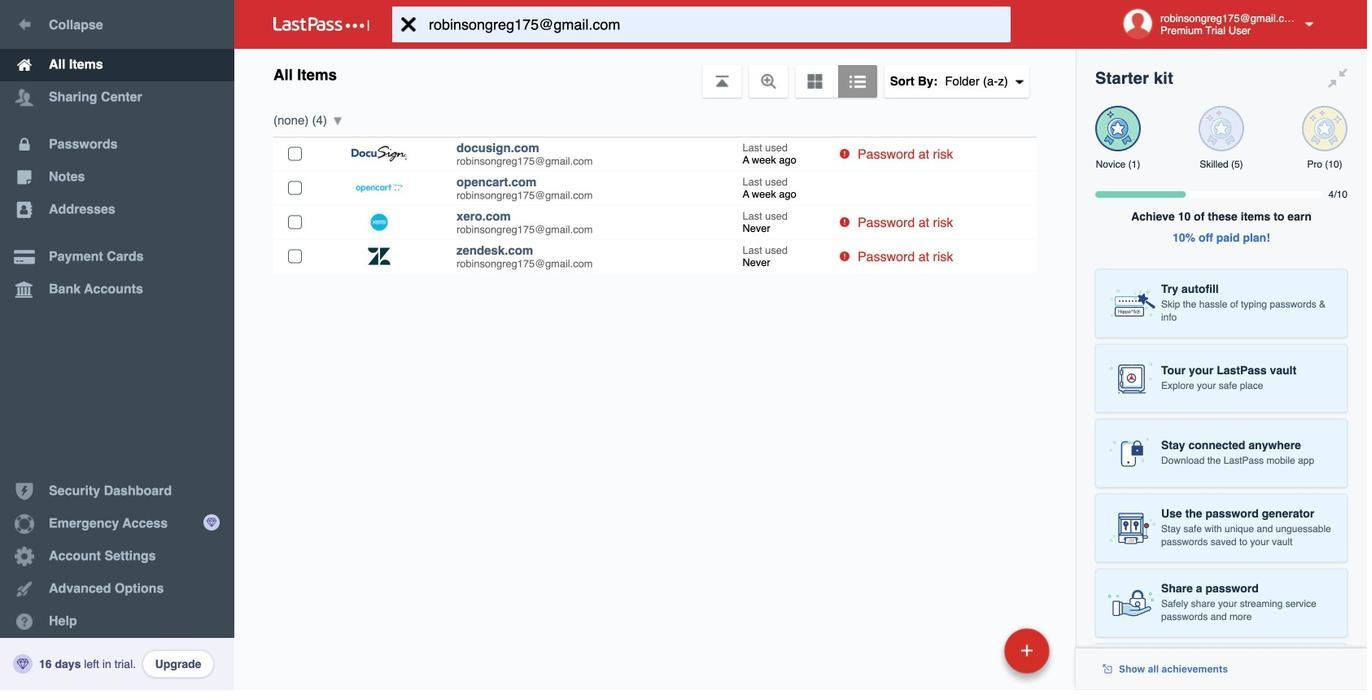 Task type: vqa. For each thing, say whether or not it's contained in the screenshot.
"dialog"
no



Task type: describe. For each thing, give the bounding box(es) containing it.
main navigation navigation
[[0, 0, 234, 690]]

lastpass image
[[273, 17, 369, 32]]

Search search field
[[392, 7, 1042, 42]]

search my vault text field
[[392, 7, 1042, 42]]



Task type: locate. For each thing, give the bounding box(es) containing it.
new item element
[[892, 627, 1056, 674]]

clear search image
[[392, 7, 425, 42]]

new item navigation
[[892, 623, 1060, 690]]

vault options navigation
[[234, 49, 1076, 98]]



